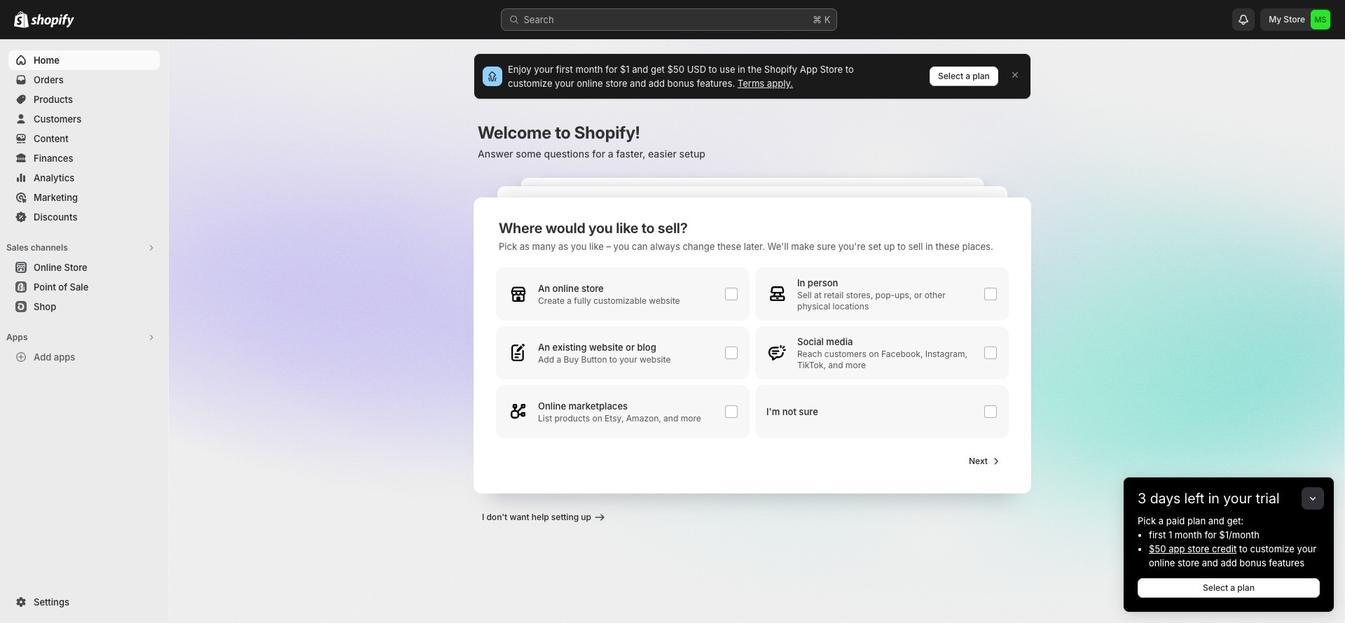 Task type: vqa. For each thing, say whether or not it's contained in the screenshot.
Shopify icon
yes



Task type: describe. For each thing, give the bounding box(es) containing it.
1 horizontal spatial shopify image
[[31, 14, 74, 28]]



Task type: locate. For each thing, give the bounding box(es) containing it.
my store image
[[1312, 10, 1331, 29]]

shopify image
[[14, 11, 29, 28], [31, 14, 74, 28]]

0 horizontal spatial shopify image
[[14, 11, 29, 28]]



